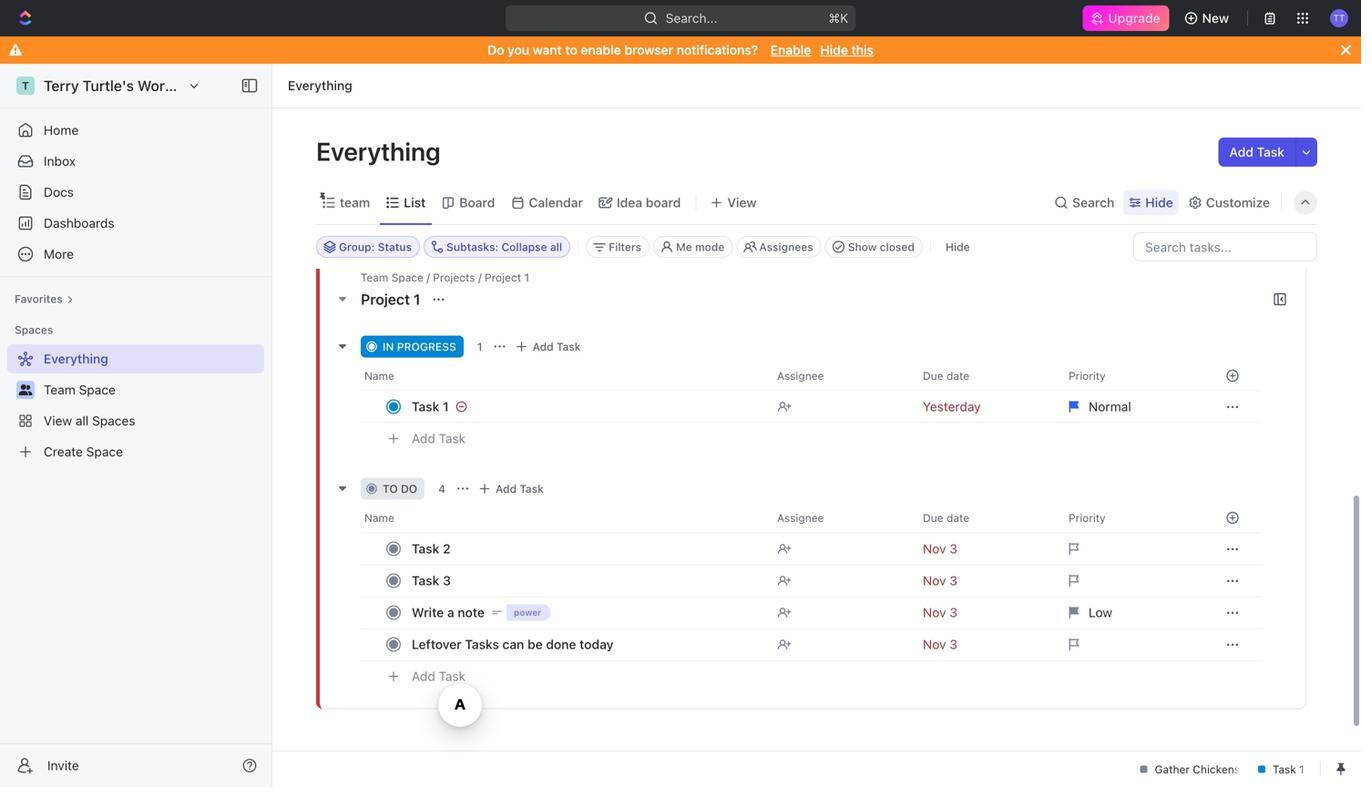 Task type: locate. For each thing, give the bounding box(es) containing it.
add task
[[1230, 144, 1285, 160], [533, 340, 581, 353], [412, 431, 466, 446], [496, 483, 544, 495], [412, 669, 466, 684]]

new
[[1203, 10, 1230, 26]]

assignee button for 4
[[767, 504, 913, 533]]

space up the "project 1"
[[392, 271, 424, 284]]

0 vertical spatial all
[[550, 241, 563, 253]]

team space
[[44, 382, 116, 397]]

view up assignees button
[[728, 195, 757, 210]]

add task down leftover
[[412, 669, 466, 684]]

home
[[44, 123, 79, 138]]

priority for 1
[[1069, 370, 1106, 382]]

view button
[[704, 181, 763, 224]]

0 vertical spatial date
[[947, 370, 970, 382]]

name button up ‎task 2 link
[[361, 504, 767, 533]]

today
[[580, 637, 614, 652]]

search...
[[666, 10, 718, 26]]

view
[[728, 195, 757, 210], [44, 413, 72, 428]]

1 vertical spatial everything link
[[7, 345, 261, 374]]

idea board
[[617, 195, 681, 210]]

0 vertical spatial due
[[923, 370, 944, 382]]

hide left this
[[821, 42, 849, 57]]

add task down ‎task 1
[[412, 431, 466, 446]]

Search tasks... text field
[[1135, 233, 1317, 261]]

team
[[361, 271, 389, 284], [44, 382, 75, 397]]

0 vertical spatial name
[[365, 370, 395, 382]]

1 date from the top
[[947, 370, 970, 382]]

all right collapse at the top of the page
[[550, 241, 563, 253]]

0 vertical spatial project
[[485, 271, 522, 284]]

team for team space
[[44, 382, 75, 397]]

view all spaces
[[44, 413, 135, 428]]

1 name from the top
[[365, 370, 395, 382]]

1 horizontal spatial to
[[566, 42, 578, 57]]

hide button
[[939, 236, 978, 258]]

1 ‎task from the top
[[412, 399, 440, 414]]

show
[[848, 241, 877, 253]]

1 assignee from the top
[[778, 370, 824, 382]]

1 priority button from the top
[[1058, 361, 1204, 391]]

2 name from the top
[[365, 512, 395, 525]]

due date for 4
[[923, 512, 970, 525]]

0 vertical spatial priority button
[[1058, 361, 1204, 391]]

1 down progress
[[443, 399, 449, 414]]

create
[[44, 444, 83, 459]]

space for team space
[[79, 382, 116, 397]]

want
[[533, 42, 562, 57]]

1 due date from the top
[[923, 370, 970, 382]]

project up 'in'
[[361, 291, 410, 308]]

‎task inside ‎task 1 link
[[412, 399, 440, 414]]

1 due from the top
[[923, 370, 944, 382]]

tree containing everything
[[7, 345, 264, 467]]

spaces
[[15, 324, 53, 336], [92, 413, 135, 428]]

1
[[525, 271, 530, 284], [414, 291, 421, 308], [477, 340, 483, 353], [443, 399, 449, 414]]

hide inside dropdown button
[[1146, 195, 1174, 210]]

2 due from the top
[[923, 512, 944, 525]]

1 due date button from the top
[[913, 361, 1058, 391]]

due date button for 4
[[913, 504, 1058, 533]]

2 date from the top
[[947, 512, 970, 525]]

dashboards
[[44, 216, 115, 231]]

add task button
[[1219, 138, 1296, 167], [511, 336, 588, 358], [404, 428, 473, 450], [474, 478, 551, 500], [404, 666, 473, 688]]

1 vertical spatial name button
[[361, 504, 767, 533]]

docs
[[44, 185, 74, 200]]

1 vertical spatial priority
[[1069, 512, 1106, 525]]

hide button
[[1124, 190, 1179, 216]]

2 vertical spatial space
[[86, 444, 123, 459]]

do
[[401, 483, 418, 495]]

everything for everything link to the right
[[288, 78, 353, 93]]

add task button down ‎task 1
[[404, 428, 473, 450]]

2 vertical spatial hide
[[946, 241, 971, 253]]

1 horizontal spatial all
[[550, 241, 563, 253]]

1 name button from the top
[[361, 361, 767, 391]]

assignees
[[760, 241, 814, 253]]

‎task
[[412, 399, 440, 414], [412, 542, 440, 557]]

team inside tree
[[44, 382, 75, 397]]

everything for everything link in sidebar navigation
[[44, 351, 108, 366]]

0 vertical spatial view
[[728, 195, 757, 210]]

2 horizontal spatial hide
[[1146, 195, 1174, 210]]

2 ‎task from the top
[[412, 542, 440, 557]]

0 vertical spatial team
[[361, 271, 389, 284]]

1 vertical spatial hide
[[1146, 195, 1174, 210]]

2 vertical spatial everything
[[44, 351, 108, 366]]

subtasks: collapse all
[[447, 241, 563, 253]]

space up view all spaces at the left bottom
[[79, 382, 116, 397]]

2 name button from the top
[[361, 504, 767, 533]]

group:
[[339, 241, 375, 253]]

to right want
[[566, 42, 578, 57]]

priority for 4
[[1069, 512, 1106, 525]]

projects
[[433, 271, 475, 284]]

priority
[[1069, 370, 1106, 382], [1069, 512, 1106, 525]]

low button
[[1058, 597, 1204, 629]]

0 vertical spatial to
[[566, 42, 578, 57]]

spaces down favorites
[[15, 324, 53, 336]]

0 vertical spatial assignee
[[778, 370, 824, 382]]

1 vertical spatial space
[[79, 382, 116, 397]]

be
[[528, 637, 543, 652]]

assignee
[[778, 370, 824, 382], [778, 512, 824, 525]]

1 vertical spatial spaces
[[92, 413, 135, 428]]

name down to do
[[365, 512, 395, 525]]

everything link inside sidebar navigation
[[7, 345, 261, 374]]

date for 4
[[947, 512, 970, 525]]

1 down team space / projects / project 1
[[414, 291, 421, 308]]

due for 1
[[923, 370, 944, 382]]

1 vertical spatial to
[[383, 483, 398, 495]]

view for view all spaces
[[44, 413, 72, 428]]

show closed button
[[826, 236, 923, 258]]

hide right closed
[[946, 241, 971, 253]]

everything link
[[284, 75, 357, 97], [7, 345, 261, 374]]

2 priority from the top
[[1069, 512, 1106, 525]]

0 vertical spatial due date
[[923, 370, 970, 382]]

customize
[[1207, 195, 1271, 210]]

‎task left '2'
[[412, 542, 440, 557]]

view inside button
[[728, 195, 757, 210]]

add down leftover
[[412, 669, 436, 684]]

0 vertical spatial assignee button
[[767, 361, 913, 391]]

1 vertical spatial date
[[947, 512, 970, 525]]

favorites
[[15, 293, 63, 305]]

home link
[[7, 116, 264, 145]]

add task button down leftover
[[404, 666, 473, 688]]

2 assignee button from the top
[[767, 504, 913, 533]]

normal
[[1089, 399, 1132, 414]]

1 vertical spatial view
[[44, 413, 72, 428]]

0 horizontal spatial all
[[76, 413, 89, 428]]

add task button up ‎task 1 link
[[511, 336, 588, 358]]

subtasks:
[[447, 241, 499, 253]]

0 horizontal spatial spaces
[[15, 324, 53, 336]]

show closed
[[848, 241, 915, 253]]

1 vertical spatial due
[[923, 512, 944, 525]]

terry turtle's workspace, , element
[[16, 77, 35, 95]]

name
[[365, 370, 395, 382], [365, 512, 395, 525]]

docs link
[[7, 178, 264, 207]]

space down view all spaces at the left bottom
[[86, 444, 123, 459]]

search button
[[1049, 190, 1121, 216]]

task 3 link
[[407, 568, 763, 594]]

1 horizontal spatial /
[[479, 271, 482, 284]]

0 vertical spatial priority
[[1069, 370, 1106, 382]]

0 horizontal spatial to
[[383, 483, 398, 495]]

1 vertical spatial ‎task
[[412, 542, 440, 557]]

workspace
[[138, 77, 213, 94]]

0 vertical spatial name button
[[361, 361, 767, 391]]

‎task down progress
[[412, 399, 440, 414]]

user group image
[[19, 385, 32, 396]]

0 horizontal spatial hide
[[821, 42, 849, 57]]

closed
[[880, 241, 915, 253]]

progress
[[397, 340, 457, 353]]

project down "subtasks: collapse all"
[[485, 271, 522, 284]]

hide right search
[[1146, 195, 1174, 210]]

1 vertical spatial assignee
[[778, 512, 824, 525]]

leftover tasks can be done today
[[412, 637, 614, 652]]

1 vertical spatial due date button
[[913, 504, 1058, 533]]

done
[[546, 637, 577, 652]]

/ left projects
[[427, 271, 430, 284]]

task down leftover
[[439, 669, 466, 684]]

all
[[550, 241, 563, 253], [76, 413, 89, 428]]

‎task for ‎task 2
[[412, 542, 440, 557]]

name button
[[361, 361, 767, 391], [361, 504, 767, 533]]

name button up ‎task 1 link
[[361, 361, 767, 391]]

1 horizontal spatial project
[[485, 271, 522, 284]]

0 vertical spatial ‎task
[[412, 399, 440, 414]]

assignee button
[[767, 361, 913, 391], [767, 504, 913, 533]]

due date
[[923, 370, 970, 382], [923, 512, 970, 525]]

name down 'in'
[[365, 370, 395, 382]]

1 vertical spatial team
[[44, 382, 75, 397]]

to
[[566, 42, 578, 57], [383, 483, 398, 495]]

/ right projects
[[479, 271, 482, 284]]

2 due date from the top
[[923, 512, 970, 525]]

‎task 2 link
[[407, 536, 763, 562]]

task 3
[[412, 573, 451, 588]]

0 vertical spatial space
[[392, 271, 424, 284]]

0 horizontal spatial view
[[44, 413, 72, 428]]

add right 4
[[496, 483, 517, 495]]

2 due date button from the top
[[913, 504, 1058, 533]]

team for team space / projects / project 1
[[361, 271, 389, 284]]

me mode
[[676, 241, 725, 253]]

idea board link
[[613, 190, 681, 216]]

all up create space
[[76, 413, 89, 428]]

0 vertical spatial everything
[[288, 78, 353, 93]]

me mode button
[[654, 236, 733, 258]]

2 priority button from the top
[[1058, 504, 1204, 533]]

0 horizontal spatial team
[[44, 382, 75, 397]]

0 vertical spatial everything link
[[284, 75, 357, 97]]

task
[[1258, 144, 1285, 160], [557, 340, 581, 353], [439, 431, 466, 446], [520, 483, 544, 495], [412, 573, 440, 588], [439, 669, 466, 684]]

1 vertical spatial all
[[76, 413, 89, 428]]

1 horizontal spatial team
[[361, 271, 389, 284]]

tree
[[7, 345, 264, 467]]

add down ‎task 1
[[412, 431, 436, 446]]

team up the "project 1"
[[361, 271, 389, 284]]

this
[[852, 42, 874, 57]]

team right user group image
[[44, 382, 75, 397]]

1 vertical spatial due date
[[923, 512, 970, 525]]

to left do
[[383, 483, 398, 495]]

1 vertical spatial project
[[361, 291, 410, 308]]

everything inside tree
[[44, 351, 108, 366]]

invite
[[47, 758, 79, 774]]

0 vertical spatial due date button
[[913, 361, 1058, 391]]

board link
[[456, 190, 495, 216]]

2 assignee from the top
[[778, 512, 824, 525]]

view up create
[[44, 413, 72, 428]]

0 horizontal spatial everything link
[[7, 345, 261, 374]]

add task up customize at the right
[[1230, 144, 1285, 160]]

1 vertical spatial priority button
[[1058, 504, 1204, 533]]

view inside tree
[[44, 413, 72, 428]]

1 horizontal spatial view
[[728, 195, 757, 210]]

1 horizontal spatial spaces
[[92, 413, 135, 428]]

‎task inside ‎task 2 link
[[412, 542, 440, 557]]

1 assignee button from the top
[[767, 361, 913, 391]]

1 vertical spatial assignee button
[[767, 504, 913, 533]]

2
[[443, 542, 451, 557]]

1 horizontal spatial hide
[[946, 241, 971, 253]]

due for 4
[[923, 512, 944, 525]]

you
[[508, 42, 530, 57]]

project
[[485, 271, 522, 284], [361, 291, 410, 308]]

priority button
[[1058, 361, 1204, 391], [1058, 504, 1204, 533]]

can
[[503, 637, 525, 652]]

1 vertical spatial name
[[365, 512, 395, 525]]

0 horizontal spatial /
[[427, 271, 430, 284]]

1 priority from the top
[[1069, 370, 1106, 382]]

spaces up create space link
[[92, 413, 135, 428]]

in progress
[[383, 340, 457, 353]]

more
[[44, 247, 74, 262]]



Task type: describe. For each thing, give the bounding box(es) containing it.
spaces inside tree
[[92, 413, 135, 428]]

priority button for 1
[[1058, 361, 1204, 391]]

a
[[448, 605, 455, 620]]

‎task 2
[[412, 542, 451, 557]]

view for view
[[728, 195, 757, 210]]

task left 3
[[412, 573, 440, 588]]

create space
[[44, 444, 123, 459]]

terry turtle's workspace
[[44, 77, 213, 94]]

dashboards link
[[7, 209, 264, 238]]

‎task 1
[[412, 399, 449, 414]]

add task up ‎task 1 link
[[533, 340, 581, 353]]

terry
[[44, 77, 79, 94]]

notifications?
[[677, 42, 759, 57]]

assignee button for 1
[[767, 361, 913, 391]]

3
[[443, 573, 451, 588]]

team
[[340, 195, 370, 210]]

to do
[[383, 483, 418, 495]]

upgrade
[[1109, 10, 1161, 26]]

all inside sidebar navigation
[[76, 413, 89, 428]]

add up ‎task 1 link
[[533, 340, 554, 353]]

add task button right 4
[[474, 478, 551, 500]]

task down ‎task 1
[[439, 431, 466, 446]]

do
[[488, 42, 505, 57]]

team space link
[[44, 376, 261, 405]]

name for in progress
[[365, 370, 395, 382]]

favorites button
[[7, 288, 81, 310]]

me
[[676, 241, 693, 253]]

status
[[378, 241, 412, 253]]

add task button up customize at the right
[[1219, 138, 1296, 167]]

view all spaces link
[[7, 407, 261, 436]]

4
[[439, 483, 446, 495]]

leftover
[[412, 637, 462, 652]]

team space / projects / project 1
[[361, 271, 530, 284]]

write a note
[[412, 605, 485, 620]]

due date for 1
[[923, 370, 970, 382]]

board
[[460, 195, 495, 210]]

task up ‎task 1 link
[[557, 340, 581, 353]]

leftover tasks can be done today link
[[407, 632, 763, 658]]

low
[[1089, 605, 1113, 620]]

t
[[22, 79, 29, 92]]

assignee for 1
[[778, 370, 824, 382]]

name button for 4
[[361, 504, 767, 533]]

tt
[[1334, 13, 1346, 23]]

tasks
[[465, 637, 499, 652]]

tree inside sidebar navigation
[[7, 345, 264, 467]]

space for team space / projects / project 1
[[392, 271, 424, 284]]

‎task 1 link
[[407, 394, 763, 420]]

power
[[514, 608, 542, 618]]

1 vertical spatial everything
[[316, 136, 446, 166]]

‎task for ‎task 1
[[412, 399, 440, 414]]

customize button
[[1183, 190, 1276, 216]]

task up ‎task 2 link
[[520, 483, 544, 495]]

turtle's
[[83, 77, 134, 94]]

assignee for 4
[[778, 512, 824, 525]]

group: status
[[339, 241, 412, 253]]

space for create space
[[86, 444, 123, 459]]

write
[[412, 605, 444, 620]]

1 down collapse at the top of the page
[[525, 271, 530, 284]]

date for 1
[[947, 370, 970, 382]]

mode
[[696, 241, 725, 253]]

add up customize at the right
[[1230, 144, 1254, 160]]

calendar link
[[525, 190, 583, 216]]

note
[[458, 605, 485, 620]]

in
[[383, 340, 394, 353]]

inbox link
[[7, 147, 264, 176]]

search
[[1073, 195, 1115, 210]]

task up customize at the right
[[1258, 144, 1285, 160]]

do you want to enable browser notifications? enable hide this
[[488, 42, 874, 57]]

hide inside button
[[946, 241, 971, 253]]

due date button for 1
[[913, 361, 1058, 391]]

filters button
[[586, 236, 650, 258]]

add task right 4
[[496, 483, 544, 495]]

⌘k
[[829, 10, 849, 26]]

priority button for 4
[[1058, 504, 1204, 533]]

filters
[[609, 241, 642, 253]]

sidebar navigation
[[0, 64, 276, 788]]

idea
[[617, 195, 643, 210]]

browser
[[625, 42, 674, 57]]

0 vertical spatial hide
[[821, 42, 849, 57]]

normal button
[[1058, 391, 1204, 423]]

inbox
[[44, 154, 76, 169]]

enable
[[581, 42, 622, 57]]

power button
[[507, 604, 554, 625]]

upgrade link
[[1083, 5, 1170, 31]]

enable
[[771, 42, 812, 57]]

more button
[[7, 240, 264, 269]]

create space link
[[7, 438, 261, 467]]

0 vertical spatial spaces
[[15, 324, 53, 336]]

name button for 1
[[361, 361, 767, 391]]

board
[[646, 195, 681, 210]]

name for to do
[[365, 512, 395, 525]]

1 / from the left
[[427, 271, 430, 284]]

tt button
[[1326, 4, 1355, 33]]

2 / from the left
[[479, 271, 482, 284]]

project 1
[[361, 291, 424, 308]]

list link
[[400, 190, 426, 216]]

1 right progress
[[477, 340, 483, 353]]

1 horizontal spatial everything link
[[284, 75, 357, 97]]

collapse
[[502, 241, 548, 253]]

0 horizontal spatial project
[[361, 291, 410, 308]]

view button
[[704, 190, 763, 216]]



Task type: vqa. For each thing, say whether or not it's contained in the screenshot.
"Space" in Create Space link
yes



